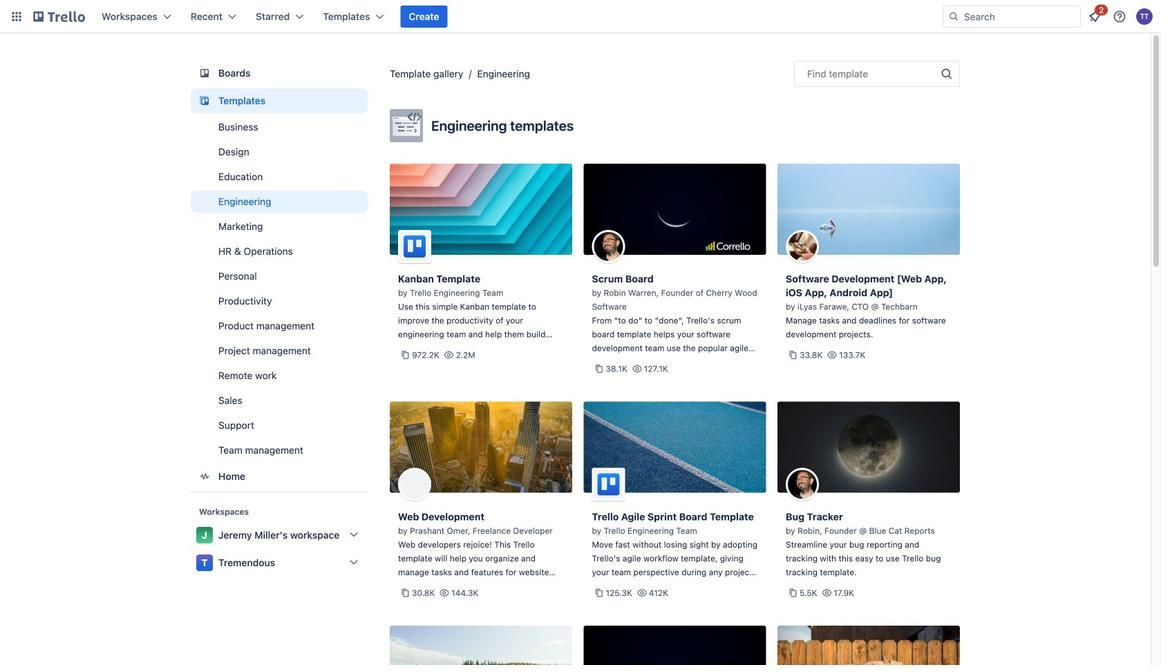 Task type: vqa. For each thing, say whether or not it's contained in the screenshot.
2nd 11:44 from the top
no



Task type: describe. For each thing, give the bounding box(es) containing it.
robin warren, founder of cherry wood software image
[[592, 230, 625, 263]]

terry turtle (terryturtle) image
[[1137, 8, 1153, 25]]

robin, founder @ blue cat reports image
[[786, 468, 819, 502]]

board image
[[196, 65, 213, 82]]

trello engineering team image
[[592, 468, 625, 502]]

back to home image
[[33, 6, 85, 28]]

ilyas farawe, cto @ techbarn image
[[786, 230, 819, 263]]

trello engineering team image
[[398, 230, 431, 263]]

open information menu image
[[1113, 10, 1127, 24]]

Search field
[[960, 7, 1081, 26]]



Task type: locate. For each thing, give the bounding box(es) containing it.
engineering icon image
[[390, 109, 423, 142]]

template board image
[[196, 93, 213, 109]]

home image
[[196, 469, 213, 485]]

primary element
[[0, 0, 1161, 33]]

None field
[[794, 61, 960, 87]]

prashant omer, freelance developer image
[[398, 468, 431, 502]]

2 notifications image
[[1087, 8, 1103, 25]]

search image
[[948, 11, 960, 22]]



